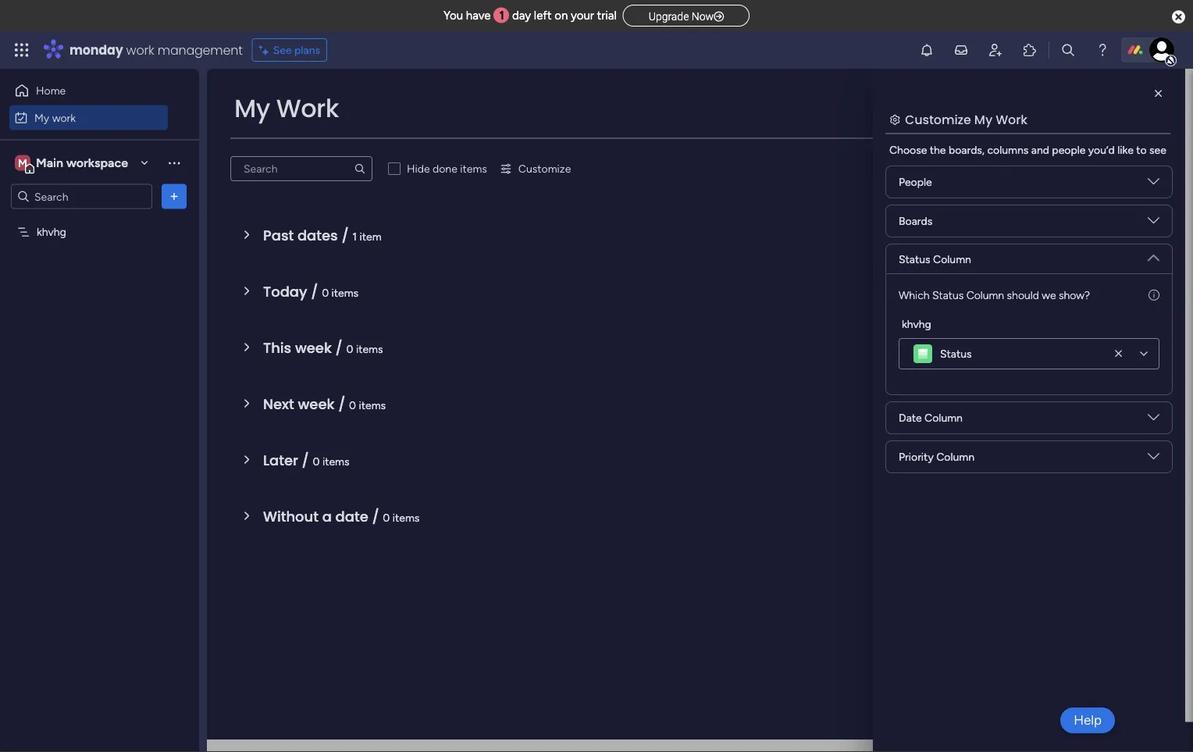 Task type: locate. For each thing, give the bounding box(es) containing it.
left
[[534, 9, 552, 23]]

past
[[263, 225, 294, 245]]

0 horizontal spatial khvhg
[[37, 225, 66, 239]]

boards,
[[949, 143, 985, 157]]

items down this week / 0 items
[[359, 398, 386, 412]]

which status column should we show?
[[899, 288, 1090, 301]]

0 right date
[[383, 511, 390, 524]]

4 dapulse dropdown down arrow image from the top
[[1148, 412, 1160, 429]]

management
[[158, 41, 243, 59]]

work right monday
[[126, 41, 154, 59]]

priority
[[899, 450, 934, 464]]

next
[[263, 394, 294, 414]]

my work
[[234, 91, 339, 126]]

None search field
[[230, 156, 373, 181]]

should
[[1007, 288, 1039, 301]]

column left should
[[967, 288, 1004, 301]]

1 horizontal spatial work
[[126, 41, 154, 59]]

customize button
[[494, 156, 577, 181]]

3 dapulse dropdown down arrow image from the top
[[1148, 246, 1160, 264]]

khvhg inside list box
[[37, 225, 66, 239]]

see plans button
[[252, 38, 327, 62]]

1 horizontal spatial 1
[[500, 9, 504, 23]]

main content
[[207, 69, 1193, 752]]

work
[[276, 91, 339, 126], [996, 111, 1028, 128]]

1 vertical spatial work
[[52, 111, 76, 124]]

my up boards,
[[975, 111, 993, 128]]

items
[[460, 162, 487, 175], [332, 286, 359, 299], [356, 342, 383, 355], [359, 398, 386, 412], [323, 455, 350, 468], [393, 511, 420, 524]]

date
[[899, 411, 922, 424]]

customize my work
[[905, 111, 1028, 128]]

1 horizontal spatial customize
[[905, 111, 971, 128]]

khvhg list box
[[0, 216, 199, 456]]

status
[[899, 252, 931, 266], [932, 288, 964, 301], [940, 347, 972, 360]]

1 horizontal spatial my
[[234, 91, 270, 126]]

/ left item
[[342, 225, 349, 245]]

work for monday
[[126, 41, 154, 59]]

my down home
[[34, 111, 49, 124]]

dapulse dropdown down arrow image for boards
[[1148, 215, 1160, 232]]

items right date
[[393, 511, 420, 524]]

0
[[322, 286, 329, 299], [346, 342, 353, 355], [349, 398, 356, 412], [313, 455, 320, 468], [383, 511, 390, 524]]

column for status column
[[933, 252, 972, 266]]

1 vertical spatial khvhg
[[902, 317, 932, 330]]

2 dapulse dropdown down arrow image from the top
[[1148, 215, 1160, 232]]

work
[[126, 41, 154, 59], [52, 111, 76, 124]]

0 down this week / 0 items
[[349, 398, 356, 412]]

status right which
[[932, 288, 964, 301]]

/ right date
[[372, 506, 379, 526]]

the
[[930, 143, 946, 157]]

my inside button
[[34, 111, 49, 124]]

my for my work
[[34, 111, 49, 124]]

have
[[466, 9, 491, 23]]

my
[[234, 91, 270, 126], [975, 111, 993, 128], [34, 111, 49, 124]]

next week / 0 items
[[263, 394, 386, 414]]

0 horizontal spatial my
[[34, 111, 49, 124]]

week right next
[[298, 394, 335, 414]]

0 vertical spatial khvhg
[[37, 225, 66, 239]]

this
[[263, 338, 291, 358]]

0 vertical spatial customize
[[905, 111, 971, 128]]

week
[[295, 338, 332, 358], [298, 394, 335, 414]]

help
[[1074, 712, 1102, 728]]

0 up next week / 0 items
[[346, 342, 353, 355]]

khvhg inside group
[[902, 317, 932, 330]]

status inside khvhg group
[[940, 347, 972, 360]]

column right date
[[925, 411, 963, 424]]

you
[[444, 9, 463, 23]]

khvhg down which
[[902, 317, 932, 330]]

choose
[[890, 143, 927, 157]]

status up which
[[899, 252, 931, 266]]

0 inside "without a date / 0 items"
[[383, 511, 390, 524]]

dates
[[297, 225, 338, 245]]

Filter dashboard by text search field
[[230, 156, 373, 181]]

week right this on the top left of the page
[[295, 338, 332, 358]]

m
[[18, 156, 27, 169]]

you'd
[[1089, 143, 1115, 157]]

1 left day on the top of page
[[500, 9, 504, 23]]

work inside button
[[52, 111, 76, 124]]

0 right later
[[313, 455, 320, 468]]

1 vertical spatial customize
[[518, 162, 571, 175]]

0 vertical spatial week
[[295, 338, 332, 358]]

work down plans
[[276, 91, 339, 126]]

1 left item
[[353, 230, 357, 243]]

0 horizontal spatial customize
[[518, 162, 571, 175]]

help image
[[1095, 42, 1111, 58]]

upgrade now
[[649, 10, 714, 23]]

khvhg down search in workspace field
[[37, 225, 66, 239]]

my down see plans button
[[234, 91, 270, 126]]

items right later
[[323, 455, 350, 468]]

items up this week / 0 items
[[332, 286, 359, 299]]

we
[[1042, 288, 1056, 301]]

item
[[360, 230, 382, 243]]

1 vertical spatial 1
[[353, 230, 357, 243]]

2 vertical spatial status
[[940, 347, 972, 360]]

/ right today
[[311, 282, 318, 301]]

help button
[[1061, 708, 1115, 733]]

dapulse close image
[[1172, 9, 1186, 25]]

/
[[342, 225, 349, 245], [311, 282, 318, 301], [336, 338, 343, 358], [338, 394, 346, 414], [302, 450, 309, 470], [372, 506, 379, 526]]

customize inside the customize button
[[518, 162, 571, 175]]

dapulse dropdown down arrow image
[[1148, 176, 1160, 193], [1148, 215, 1160, 232], [1148, 246, 1160, 264], [1148, 412, 1160, 429]]

workspace image
[[15, 154, 30, 171]]

1 dapulse dropdown down arrow image from the top
[[1148, 176, 1160, 193]]

1
[[500, 9, 504, 23], [353, 230, 357, 243]]

invite members image
[[988, 42, 1004, 58]]

0 horizontal spatial work
[[52, 111, 76, 124]]

search image
[[354, 162, 366, 175]]

khvhg
[[37, 225, 66, 239], [902, 317, 932, 330]]

column up which status column should we show? on the right top of the page
[[933, 252, 972, 266]]

without a date / 0 items
[[263, 506, 420, 526]]

0 vertical spatial work
[[126, 41, 154, 59]]

main workspace
[[36, 155, 128, 170]]

1 inside past dates / 1 item
[[353, 230, 357, 243]]

items up next week / 0 items
[[356, 342, 383, 355]]

0 horizontal spatial 1
[[353, 230, 357, 243]]

column right priority
[[937, 450, 975, 464]]

monday work management
[[70, 41, 243, 59]]

work up columns
[[996, 111, 1028, 128]]

khvhg group
[[899, 316, 1160, 369]]

column for date column
[[925, 411, 963, 424]]

workspace
[[66, 155, 128, 170]]

customize
[[905, 111, 971, 128], [518, 162, 571, 175]]

hide
[[407, 162, 430, 175]]

0 right today
[[322, 286, 329, 299]]

column for priority column
[[937, 450, 975, 464]]

later
[[263, 450, 298, 470]]

0 inside today / 0 items
[[322, 286, 329, 299]]

1 vertical spatial week
[[298, 394, 335, 414]]

work down home
[[52, 111, 76, 124]]

see
[[1150, 143, 1167, 157]]

0 vertical spatial status
[[899, 252, 931, 266]]

customize for customize my work
[[905, 111, 971, 128]]

your
[[571, 9, 594, 23]]

choose the boards, columns and people you'd like to see
[[890, 143, 1167, 157]]

past dates / 1 item
[[263, 225, 382, 245]]

1 horizontal spatial khvhg
[[902, 317, 932, 330]]

column
[[933, 252, 972, 266], [967, 288, 1004, 301], [925, 411, 963, 424], [937, 450, 975, 464]]

none search field inside main content
[[230, 156, 373, 181]]

main content containing past dates /
[[207, 69, 1193, 752]]

week for this
[[295, 338, 332, 358]]

home button
[[9, 78, 168, 103]]

dapulse dropdown down arrow image for date column
[[1148, 412, 1160, 429]]

my work button
[[9, 105, 168, 130]]

status up date column at right
[[940, 347, 972, 360]]

option
[[0, 218, 199, 221]]

show?
[[1059, 288, 1090, 301]]



Task type: vqa. For each thing, say whether or not it's contained in the screenshot.


Task type: describe. For each thing, give the bounding box(es) containing it.
search everything image
[[1061, 42, 1076, 58]]

0 vertical spatial 1
[[500, 9, 504, 23]]

week for next
[[298, 394, 335, 414]]

/ up next week / 0 items
[[336, 338, 343, 358]]

trial
[[597, 9, 617, 23]]

people
[[1052, 143, 1086, 157]]

0 horizontal spatial work
[[276, 91, 339, 126]]

items inside this week / 0 items
[[356, 342, 383, 355]]

select product image
[[14, 42, 30, 58]]

items right done
[[460, 162, 487, 175]]

items inside next week / 0 items
[[359, 398, 386, 412]]

boards
[[899, 214, 933, 228]]

date column
[[899, 411, 963, 424]]

a
[[322, 506, 332, 526]]

like
[[1118, 143, 1134, 157]]

work for my
[[52, 111, 76, 124]]

status for status column
[[899, 252, 931, 266]]

columns
[[988, 143, 1029, 157]]

khvhg heading
[[902, 316, 932, 332]]

plans
[[294, 43, 320, 57]]

on
[[555, 9, 568, 23]]

1 vertical spatial status
[[932, 288, 964, 301]]

v2 info image
[[1149, 287, 1160, 303]]

customize for customize
[[518, 162, 571, 175]]

options image
[[166, 189, 182, 204]]

home
[[36, 84, 66, 97]]

Search in workspace field
[[33, 187, 130, 205]]

today / 0 items
[[263, 282, 359, 301]]

now
[[692, 10, 714, 23]]

/ right later
[[302, 450, 309, 470]]

done
[[433, 162, 458, 175]]

/ down this week / 0 items
[[338, 394, 346, 414]]

1 horizontal spatial work
[[996, 111, 1028, 128]]

inbox image
[[954, 42, 969, 58]]

my work
[[34, 111, 76, 124]]

notifications image
[[919, 42, 935, 58]]

dapulse rightstroke image
[[714, 11, 724, 22]]

upgrade
[[649, 10, 689, 23]]

status for status
[[940, 347, 972, 360]]

without
[[263, 506, 319, 526]]

dapulse dropdown down arrow image for status column
[[1148, 246, 1160, 264]]

dapulse dropdown down arrow image
[[1148, 451, 1160, 468]]

items inside "without a date / 0 items"
[[393, 511, 420, 524]]

0 inside next week / 0 items
[[349, 398, 356, 412]]

see
[[273, 43, 292, 57]]

priority column
[[899, 450, 975, 464]]

people
[[899, 175, 932, 189]]

later / 0 items
[[263, 450, 350, 470]]

gary orlando image
[[1150, 37, 1175, 62]]

2 horizontal spatial my
[[975, 111, 993, 128]]

main
[[36, 155, 63, 170]]

workspace options image
[[166, 155, 182, 170]]

monday
[[70, 41, 123, 59]]

and
[[1032, 143, 1050, 157]]

my for my work
[[234, 91, 270, 126]]

0 inside this week / 0 items
[[346, 342, 353, 355]]

to
[[1137, 143, 1147, 157]]

status column
[[899, 252, 972, 266]]

you have 1 day left on your trial
[[444, 9, 617, 23]]

date
[[335, 506, 368, 526]]

upgrade now link
[[623, 4, 750, 26]]

apps image
[[1022, 42, 1038, 58]]

which
[[899, 288, 930, 301]]

hide done items
[[407, 162, 487, 175]]

workspace selection element
[[15, 153, 130, 174]]

dapulse dropdown down arrow image for people
[[1148, 176, 1160, 193]]

see plans
[[273, 43, 320, 57]]

items inside today / 0 items
[[332, 286, 359, 299]]

0 inside 'later / 0 items'
[[313, 455, 320, 468]]

today
[[263, 282, 307, 301]]

items inside 'later / 0 items'
[[323, 455, 350, 468]]

this week / 0 items
[[263, 338, 383, 358]]

day
[[512, 9, 531, 23]]



